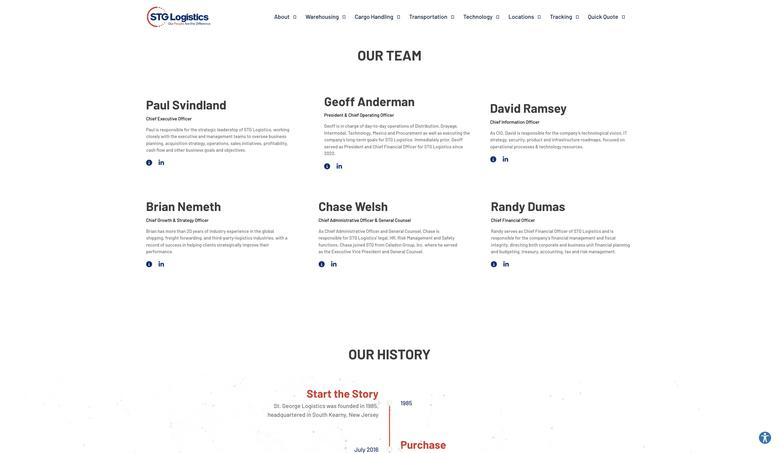 Task type: vqa. For each thing, say whether or not it's contained in the screenshot.
close
no



Task type: locate. For each thing, give the bounding box(es) containing it.
1 vertical spatial financial
[[595, 242, 612, 248]]

responsible inside as chief administrative ofﬁcer and general counsel, chase is responsible for stg logistics' legal, hr, risk management and safety functions. chase joined stg from celadon group, inc. where he served as the executive vice president and general counsel.
[[319, 235, 342, 241]]

is up "fiscal"
[[611, 229, 614, 234]]

circle info image down integrity,
[[491, 262, 497, 268]]

0 vertical spatial randy
[[491, 199, 526, 214]]

1 vertical spatial management
[[570, 235, 596, 241]]

1 vertical spatial randy
[[491, 229, 504, 234]]

and inside "brian has more than 20 years of industry experience in the global shipping, freight forwarding, and third-party-logistics industries, with a record of success in helping clients strategically improve their performance."
[[204, 235, 211, 241]]

serves
[[505, 229, 518, 234]]

2 horizontal spatial linkedin in image
[[504, 262, 510, 268]]

1 horizontal spatial with
[[276, 235, 284, 241]]

2 vertical spatial business
[[568, 242, 586, 248]]

circle info image down 2020.
[[324, 163, 331, 170]]

circle info image down functions.
[[319, 262, 325, 268]]

and down operations,
[[216, 147, 223, 153]]

for inside as chief administrative ofﬁcer and general counsel, chase is responsible for stg logistics' legal, hr, risk management and safety functions. chase joined stg from celadon group, inc. where he served as the executive vice president and general counsel.
[[343, 235, 349, 241]]

& down product
[[536, 144, 539, 149]]

as right the serves
[[519, 229, 523, 234]]

1 horizontal spatial logistics
[[583, 229, 602, 234]]

president up the intermodal,
[[324, 113, 344, 118]]

where
[[425, 242, 437, 248]]

2020.
[[324, 151, 336, 156]]

0 horizontal spatial strategy,
[[188, 141, 206, 146]]

for inside as cio, david is responsible for the company's technological vision, it strategy, security, product and infrastructure roadmaps, focused on operational processes & technology resources.
[[546, 130, 552, 136]]

of up tax
[[569, 229, 573, 234]]

2 vertical spatial president
[[362, 249, 381, 255]]

1 vertical spatial geoff
[[324, 123, 336, 129]]

1 vertical spatial paul
[[146, 127, 155, 132]]

of inside randy serves as chief financial officer of stg logistics and is responsible for the company's financial management and fiscal integrity, directing both corporate and business unit financial planning and budgeting, treasury, accounting, tax and risk management.
[[569, 229, 573, 234]]

served inside as chief administrative ofﬁcer and general counsel, chase is responsible for stg logistics' legal, hr, risk management and safety functions. chase joined stg from celadon group, inc. where he served as the executive vice president and general counsel.
[[444, 242, 458, 248]]

0 vertical spatial as
[[490, 130, 496, 136]]

ofﬁcer
[[366, 229, 380, 234]]

the down functions.
[[324, 249, 331, 255]]

administrative
[[330, 218, 359, 223], [336, 229, 365, 234]]

0 horizontal spatial linkedin in image
[[158, 262, 164, 268]]

chief inside as chief administrative ofﬁcer and general counsel, chase is responsible for stg logistics' legal, hr, risk management and safety functions. chase joined stg from celadon group, inc. where he served as the executive vice president and general counsel.
[[325, 229, 335, 234]]

is up closely
[[156, 127, 159, 132]]

0 horizontal spatial management
[[207, 134, 233, 139]]

1 horizontal spatial served
[[444, 242, 458, 248]]

0 vertical spatial business
[[269, 134, 287, 139]]

financial up management.
[[595, 242, 612, 248]]

tracking link
[[550, 13, 588, 20]]

technology
[[464, 13, 493, 20]]

business up risk
[[568, 242, 586, 248]]

financial up the serves
[[503, 218, 521, 223]]

for inside the paul is responsible for the strategic leadership of stg logistics, working closely with the executive and management teams to oversee business planning, acquisition strategy, operations, sales initiatives, profitability, cash flow and other business goals and objectives.
[[184, 127, 190, 132]]

geoff for geoff anderman
[[324, 94, 355, 109]]

strategy, inside the paul is responsible for the strategic leadership of stg logistics, working closely with the executive and management teams to oversee business planning, acquisition strategy, operations, sales initiatives, profitability, cash flow and other business goals and objectives.
[[188, 141, 206, 146]]

geoff up president & chief operating officer
[[324, 94, 355, 109]]

2 vertical spatial company's
[[530, 235, 551, 241]]

stg down mexico
[[385, 137, 393, 143]]

record
[[146, 242, 159, 248]]

0 horizontal spatial logistics
[[433, 144, 452, 149]]

circle info image down cash
[[146, 160, 152, 166]]

processes
[[514, 144, 535, 149]]

linkedin in image down 'operational'
[[503, 157, 509, 163]]

linkedin in image for brian
[[158, 262, 164, 268]]

company's up both
[[530, 235, 551, 241]]

to-
[[374, 123, 380, 129]]

20
[[187, 229, 192, 234]]

as down the intermodal,
[[339, 144, 343, 149]]

0 horizontal spatial served
[[324, 144, 338, 149]]

david
[[490, 100, 521, 115], [505, 130, 516, 136]]

1 vertical spatial company's
[[324, 137, 346, 143]]

officer down david ramsey
[[526, 119, 540, 125]]

paul inside the paul is responsible for the strategic leadership of stg logistics, working closely with the executive and management teams to oversee business planning, acquisition strategy, operations, sales initiatives, profitability, cash flow and other business goals and objectives.
[[146, 127, 155, 132]]

2 horizontal spatial financial
[[536, 229, 554, 234]]

the
[[191, 127, 197, 132], [464, 130, 470, 136], [552, 130, 559, 136], [171, 134, 177, 139], [255, 229, 261, 234], [522, 235, 529, 241], [324, 249, 331, 255], [334, 387, 350, 401]]

and down operations
[[388, 130, 395, 136]]

a
[[285, 235, 288, 241]]

strategy, down cio,
[[490, 137, 508, 143]]

chief
[[349, 113, 359, 118], [146, 116, 157, 121], [490, 119, 501, 125], [373, 144, 383, 149], [146, 218, 157, 223], [319, 218, 329, 223], [491, 218, 502, 223], [325, 229, 335, 234], [524, 229, 535, 234]]

the right executing
[[464, 130, 470, 136]]

2 vertical spatial general
[[390, 249, 406, 255]]

with up planning,
[[161, 134, 170, 139]]

linkedin in image down performance.
[[158, 262, 164, 268]]

randy
[[491, 199, 526, 214], [491, 229, 504, 234]]

business inside randy serves as chief financial officer of stg logistics and is responsible for the company's financial management and fiscal integrity, directing both corporate and business unit financial planning and budgeting, treasury, accounting, tax and risk management.
[[568, 242, 586, 248]]

is
[[336, 123, 340, 129], [156, 127, 159, 132], [517, 130, 521, 136], [436, 229, 440, 234], [611, 229, 614, 234]]

1 horizontal spatial strategy,
[[490, 137, 508, 143]]

team
[[386, 47, 422, 63]]

management
[[407, 235, 433, 241]]

management inside the paul is responsible for the strategic leadership of stg logistics, working closely with the executive and management teams to oversee business planning, acquisition strategy, operations, sales initiatives, profitability, cash flow and other business goals and objectives.
[[207, 134, 233, 139]]

0 vertical spatial company's
[[560, 130, 581, 136]]

0 vertical spatial geoff
[[324, 94, 355, 109]]

stg up joined
[[350, 235, 357, 241]]

paul up chief executive officer
[[146, 97, 170, 112]]

linkedin in image
[[503, 157, 509, 163], [158, 262, 164, 268], [331, 262, 337, 268]]

1 horizontal spatial goals
[[367, 137, 378, 143]]

brian inside "brian has more than 20 years of industry experience in the global shipping, freight forwarding, and third-party-logistics industries, with a record of success in helping clients strategically improve their performance."
[[146, 229, 157, 234]]

circle info image for david
[[490, 157, 497, 163]]

general up hr,
[[389, 229, 404, 234]]

responsible up product
[[522, 130, 545, 136]]

0 vertical spatial management
[[207, 134, 233, 139]]

as inside as chief administrative ofﬁcer and general counsel, chase is responsible for stg logistics' legal, hr, risk management and safety functions. chase joined stg from celadon group, inc. where he served as the executive vice president and general counsel.
[[319, 229, 324, 234]]

0 horizontal spatial company's
[[324, 137, 346, 143]]

for down the immediately
[[418, 144, 424, 149]]

2 horizontal spatial linkedin in image
[[503, 157, 509, 163]]

hr,
[[390, 235, 397, 241]]

logistics up unit
[[583, 229, 602, 234]]

stg up to at the left
[[244, 127, 252, 132]]

for up executive
[[184, 127, 190, 132]]

start
[[307, 387, 332, 401]]

of right years
[[204, 229, 209, 234]]

linkedin in image down functions.
[[331, 262, 337, 268]]

linkedin in image
[[158, 160, 164, 166], [337, 163, 343, 170], [504, 262, 510, 268]]

procurement
[[396, 130, 422, 136]]

cargo
[[355, 13, 370, 20]]

as inside as chief administrative ofﬁcer and general counsel, chase is responsible for stg logistics' legal, hr, risk management and safety functions. chase joined stg from celadon group, inc. where he served as the executive vice president and general counsel.
[[319, 249, 323, 255]]

and up "fiscal"
[[602, 229, 610, 234]]

the inside as cio, david is responsible for the company's technological vision, it strategy, security, product and infrastructure roadmaps, focused on operational processes & technology resources.
[[552, 130, 559, 136]]

for
[[184, 127, 190, 132], [546, 130, 552, 136], [379, 137, 385, 143], [418, 144, 424, 149], [343, 235, 349, 241], [516, 235, 521, 241]]

randy left the serves
[[491, 229, 504, 234]]

since
[[453, 144, 463, 149]]

is up the security,
[[517, 130, 521, 136]]

0 vertical spatial logistics
[[433, 144, 452, 149]]

president down long-
[[344, 144, 364, 149]]

0 vertical spatial paul
[[146, 97, 170, 112]]

2 horizontal spatial company's
[[560, 130, 581, 136]]

1 vertical spatial served
[[444, 242, 458, 248]]

and inside as cio, david is responsible for the company's technological vision, it strategy, security, product and infrastructure roadmaps, focused on operational processes & technology resources.
[[544, 137, 551, 143]]

founded
[[338, 403, 359, 410]]

planning
[[613, 242, 630, 248]]

technological
[[582, 130, 609, 136]]

officer inside geoff is in charge of day-to-day operations of distribution, drayage, intermodal, technology, mexico and procurement as well as executing the company's long-term goals for stg logistics. immediately prior, geoff served as president and chief financial officer for stg logistics since 2020.
[[403, 144, 417, 149]]

chief information officer
[[490, 119, 540, 125]]

1 paul from the top
[[146, 97, 170, 112]]

as inside as cio, david is responsible for the company's technological vision, it strategy, security, product and infrastructure roadmaps, focused on operational processes & technology resources.
[[490, 130, 496, 136]]

0 horizontal spatial business
[[186, 147, 204, 153]]

0 vertical spatial served
[[324, 144, 338, 149]]

the up founded at the bottom of page
[[334, 387, 350, 401]]

warehousing link
[[306, 13, 355, 20]]

transportation
[[410, 13, 448, 20]]

well
[[429, 130, 437, 136]]

quick quote
[[588, 13, 619, 20]]

0 vertical spatial david
[[490, 100, 521, 115]]

officer up day
[[381, 113, 394, 118]]

1 horizontal spatial executive
[[332, 249, 351, 255]]

circle info image for paul
[[146, 160, 152, 166]]

for down mexico
[[379, 137, 385, 143]]

the up infrastructure
[[552, 130, 559, 136]]

management inside randy serves as chief financial officer of stg logistics and is responsible for the company's financial management and fiscal integrity, directing both corporate and business unit financial planning and budgeting, treasury, accounting, tax and risk management.
[[570, 235, 596, 241]]

long-
[[346, 137, 357, 143]]

for up "technology"
[[546, 130, 552, 136]]

1 vertical spatial with
[[276, 235, 284, 241]]

0 horizontal spatial with
[[161, 134, 170, 139]]

company's inside as cio, david is responsible for the company's technological vision, it strategy, security, product and infrastructure roadmaps, focused on operational processes & technology resources.
[[560, 130, 581, 136]]

0 vertical spatial financial
[[384, 144, 402, 149]]

0 vertical spatial chase
[[319, 199, 353, 214]]

profitability,
[[264, 141, 288, 146]]

1 vertical spatial circle info image
[[491, 262, 497, 268]]

1 vertical spatial david
[[505, 130, 516, 136]]

1 vertical spatial executive
[[332, 249, 351, 255]]

for inside randy serves as chief financial officer of stg logistics and is responsible for the company's financial management and fiscal integrity, directing both corporate and business unit financial planning and budgeting, treasury, accounting, tax and risk management.
[[516, 235, 521, 241]]

david up information
[[490, 100, 521, 115]]

is inside as cio, david is responsible for the company's technological vision, it strategy, security, product and infrastructure roadmaps, focused on operational processes & technology resources.
[[517, 130, 521, 136]]

0 vertical spatial with
[[161, 134, 170, 139]]

corporate
[[539, 242, 559, 248]]

chief inside randy serves as chief financial officer of stg logistics and is responsible for the company's financial management and fiscal integrity, directing both corporate and business unit financial planning and budgeting, treasury, accounting, tax and risk management.
[[524, 229, 535, 234]]

0 vertical spatial circle info image
[[490, 157, 497, 163]]

circle info image
[[146, 160, 152, 166], [324, 163, 331, 170], [146, 262, 152, 268], [319, 262, 325, 268]]

headquartered
[[268, 412, 306, 419]]

our for our team
[[358, 47, 384, 63]]

1 randy from the top
[[491, 199, 526, 214]]

the inside "brian has more than 20 years of industry experience in the global shipping, freight forwarding, and third-party-logistics industries, with a record of success in helping clients strategically improve their performance."
[[255, 229, 261, 234]]

in up the intermodal,
[[341, 123, 344, 129]]

as up functions.
[[319, 229, 324, 234]]

0 horizontal spatial goals
[[205, 147, 215, 153]]

and up clients
[[204, 235, 211, 241]]

1 horizontal spatial company's
[[530, 235, 551, 241]]

logistics
[[433, 144, 452, 149], [583, 229, 602, 234]]

general left counsel on the right
[[379, 218, 394, 223]]

goals down mexico
[[367, 137, 378, 143]]

stg
[[244, 127, 252, 132], [385, 137, 393, 143], [425, 144, 432, 149], [574, 229, 582, 234], [350, 235, 357, 241], [366, 242, 374, 248]]

1 horizontal spatial management
[[570, 235, 596, 241]]

logistics inside geoff is in charge of day-to-day operations of distribution, drayage, intermodal, technology, mexico and procurement as well as executing the company's long-term goals for stg logistics. immediately prior, geoff served as president and chief financial officer for stg logistics since 2020.
[[433, 144, 452, 149]]

welsh
[[355, 199, 388, 214]]

2 randy from the top
[[491, 229, 504, 234]]

randy up chief financial officer
[[491, 199, 526, 214]]

circle info image
[[490, 157, 497, 163], [491, 262, 497, 268]]

executive up closely
[[158, 116, 177, 121]]

as for chase welsh
[[319, 229, 324, 234]]

risk
[[398, 235, 406, 241]]

& right growth
[[173, 218, 176, 223]]

brian up growth
[[146, 199, 175, 214]]

2 paul from the top
[[146, 127, 155, 132]]

third-
[[212, 235, 223, 241]]

operations,
[[207, 141, 230, 146]]

stg up risk
[[574, 229, 582, 234]]

1 vertical spatial business
[[186, 147, 204, 153]]

company's inside randy serves as chief financial officer of stg logistics and is responsible for the company's financial management and fiscal integrity, directing both corporate and business unit financial planning and budgeting, treasury, accounting, tax and risk management.
[[530, 235, 551, 241]]

1 vertical spatial our
[[349, 346, 375, 363]]

stg inside randy serves as chief financial officer of stg logistics and is responsible for the company's financial management and fiscal integrity, directing both corporate and business unit financial planning and budgeting, treasury, accounting, tax and risk management.
[[574, 229, 582, 234]]

financial
[[552, 235, 569, 241], [595, 242, 612, 248]]

drayage,
[[441, 123, 458, 129]]

0 horizontal spatial linkedin in image
[[158, 160, 164, 166]]

and up "technology"
[[544, 137, 551, 143]]

0 vertical spatial goals
[[367, 137, 378, 143]]

1 brian from the top
[[146, 199, 175, 214]]

financial up corporate
[[552, 235, 569, 241]]

strategy, inside as cio, david is responsible for the company's technological vision, it strategy, security, product and infrastructure roadmaps, focused on operational processes & technology resources.
[[490, 137, 508, 143]]

information
[[502, 119, 525, 125]]

resources.
[[563, 144, 584, 149]]

0 horizontal spatial executive
[[158, 116, 177, 121]]

0 vertical spatial our
[[358, 47, 384, 63]]

randy dumas
[[491, 199, 566, 214]]

paul up closely
[[146, 127, 155, 132]]

stg inside the paul is responsible for the strategic leadership of stg logistics, working closely with the executive and management teams to oversee business planning, acquisition strategy, operations, sales initiatives, profitability, cash flow and other business goals and objectives.
[[244, 127, 252, 132]]

in down forwarding,
[[183, 242, 186, 248]]

1 horizontal spatial linkedin in image
[[331, 262, 337, 268]]

distribution,
[[415, 123, 440, 129]]

1 vertical spatial financial
[[503, 218, 521, 223]]

experience
[[227, 229, 249, 234]]

david up the security,
[[505, 130, 516, 136]]

as inside randy serves as chief financial officer of stg logistics and is responsible for the company's financial management and fiscal integrity, directing both corporate and business unit financial planning and budgeting, treasury, accounting, tax and risk management.
[[519, 229, 523, 234]]

group,
[[403, 242, 416, 248]]

2 vertical spatial chase
[[340, 242, 352, 248]]

1 vertical spatial logistics
[[583, 229, 602, 234]]

teams
[[234, 134, 246, 139]]

financial down logistics. on the top
[[384, 144, 402, 149]]

1 horizontal spatial financial
[[595, 242, 612, 248]]

1 vertical spatial goals
[[205, 147, 215, 153]]

with
[[161, 134, 170, 139], [276, 235, 284, 241]]

logistics down prior,
[[433, 144, 452, 149]]

circle info image down 'operational'
[[490, 157, 497, 163]]

stg usa #1 image
[[145, 0, 213, 36]]

term
[[357, 137, 366, 143]]

in
[[341, 123, 344, 129], [250, 229, 254, 234], [183, 242, 186, 248], [360, 403, 365, 410]]

financial inside geoff is in charge of day-to-day operations of distribution, drayage, intermodal, technology, mexico and procurement as well as executing the company's long-term goals for stg logistics. immediately prior, geoff served as president and chief financial officer for stg logistics since 2020.
[[384, 144, 402, 149]]

of up performance.
[[160, 242, 164, 248]]

cargo handling link
[[355, 13, 410, 20]]

goals down operations,
[[205, 147, 215, 153]]

0 vertical spatial executive
[[158, 116, 177, 121]]

0 vertical spatial administrative
[[330, 218, 359, 223]]

our for our history
[[349, 346, 375, 363]]

financial up corporate
[[536, 229, 554, 234]]

president inside geoff is in charge of day-to-day operations of distribution, drayage, intermodal, technology, mexico and procurement as well as executing the company's long-term goals for stg logistics. immediately prior, geoff served as president and chief financial officer for stg logistics since 2020.
[[344, 144, 364, 149]]

1 vertical spatial as
[[319, 229, 324, 234]]

0 horizontal spatial financial
[[384, 144, 402, 149]]

randy inside randy serves as chief financial officer of stg logistics and is responsible for the company's financial management and fiscal integrity, directing both corporate and business unit financial planning and budgeting, treasury, accounting, tax and risk management.
[[491, 229, 504, 234]]

as left cio,
[[490, 130, 496, 136]]

1 vertical spatial administrative
[[336, 229, 365, 234]]

president inside as chief administrative ofﬁcer and general counsel, chase is responsible for stg logistics' legal, hr, risk management and safety functions. chase joined stg from celadon group, inc. where he served as the executive vice president and general counsel.
[[362, 249, 381, 255]]

oversee
[[252, 134, 268, 139]]

responsible
[[160, 127, 183, 132], [522, 130, 545, 136], [319, 235, 342, 241], [491, 235, 515, 241]]

kearny,
[[329, 412, 348, 419]]

2 vertical spatial financial
[[536, 229, 554, 234]]

0 horizontal spatial financial
[[552, 235, 569, 241]]

in left 1985,
[[360, 403, 365, 410]]

1 horizontal spatial linkedin in image
[[337, 163, 343, 170]]

1 vertical spatial brian
[[146, 229, 157, 234]]

president for chase
[[362, 249, 381, 255]]

served up 2020.
[[324, 144, 338, 149]]

1 horizontal spatial business
[[269, 134, 287, 139]]

for up directing
[[516, 235, 521, 241]]

responsible up integrity,
[[491, 235, 515, 241]]

financial inside randy serves as chief financial officer of stg logistics and is responsible for the company's financial management and fiscal integrity, directing both corporate and business unit financial planning and budgeting, treasury, accounting, tax and risk management.
[[536, 229, 554, 234]]

business right other
[[186, 147, 204, 153]]

for left logistics' at the left bottom of the page
[[343, 235, 349, 241]]

circle info image down performance.
[[146, 262, 152, 268]]

counsel,
[[405, 229, 422, 234]]

president & chief operating officer
[[324, 113, 394, 118]]

charge
[[345, 123, 359, 129]]

of up teams
[[239, 127, 243, 132]]

paul svindland
[[146, 97, 227, 112]]

2 horizontal spatial business
[[568, 242, 586, 248]]

chief financial officer
[[491, 218, 535, 223]]

2 vertical spatial geoff
[[452, 137, 463, 143]]

and right flow
[[166, 147, 173, 153]]

linkedin in image for randy
[[504, 262, 510, 268]]

management up operations,
[[207, 134, 233, 139]]

geoff up since
[[452, 137, 463, 143]]

responsible down chief executive officer
[[160, 127, 183, 132]]

1 vertical spatial president
[[344, 144, 364, 149]]

the up industries,
[[255, 229, 261, 234]]

st.
[[274, 403, 281, 410]]

working
[[274, 127, 290, 132]]

paul for paul svindland
[[146, 97, 170, 112]]

1 horizontal spatial financial
[[503, 218, 521, 223]]

clients
[[203, 242, 216, 248]]

0 horizontal spatial as
[[319, 229, 324, 234]]

served down safety
[[444, 242, 458, 248]]

1 horizontal spatial as
[[490, 130, 496, 136]]

vision,
[[610, 130, 623, 136]]

2 brian from the top
[[146, 229, 157, 234]]

president down from
[[362, 249, 381, 255]]

responsible inside the paul is responsible for the strategic leadership of stg logistics, working closely with the executive and management teams to oversee business planning, acquisition strategy, operations, sales initiatives, profitability, cash flow and other business goals and objectives.
[[160, 127, 183, 132]]

0 vertical spatial brian
[[146, 199, 175, 214]]

responsible up functions.
[[319, 235, 342, 241]]

management
[[207, 134, 233, 139], [570, 235, 596, 241]]

closely
[[146, 134, 160, 139]]

general down 'celadon'
[[390, 249, 406, 255]]

it
[[624, 130, 628, 136]]



Task type: describe. For each thing, give the bounding box(es) containing it.
integrity,
[[491, 242, 509, 248]]

officer up years
[[195, 218, 209, 223]]

logistics inside randy serves as chief financial officer of stg logistics and is responsible for the company's financial management and fiscal integrity, directing both corporate and business unit financial planning and budgeting, treasury, accounting, tax and risk management.
[[583, 229, 602, 234]]

randy for randy dumas
[[491, 199, 526, 214]]

anderman
[[358, 94, 415, 109]]

geoff is in charge of day-to-day operations of distribution, drayage, intermodal, technology, mexico and procurement as well as executing the company's long-term goals for stg logistics. immediately prior, geoff served as president and chief financial officer for stg logistics since 2020.
[[324, 123, 470, 156]]

and down term on the left of the page
[[365, 144, 372, 149]]

cargo handling
[[355, 13, 394, 20]]

goals inside geoff is in charge of day-to-day operations of distribution, drayage, intermodal, technology, mexico and procurement as well as executing the company's long-term goals for stg logistics. immediately prior, geoff served as president and chief financial officer for stg logistics since 2020.
[[367, 137, 378, 143]]

officer up ofﬁcer
[[360, 218, 374, 223]]

is inside randy serves as chief financial officer of stg logistics and is responsible for the company's financial management and fiscal integrity, directing both corporate and business unit financial planning and budgeting, treasury, accounting, tax and risk management.
[[611, 229, 614, 234]]

the up acquisition
[[171, 134, 177, 139]]

1 vertical spatial chase
[[423, 229, 435, 234]]

brian nemeth
[[146, 199, 221, 214]]

immediately
[[415, 137, 439, 143]]

history
[[377, 346, 431, 363]]

strategy
[[177, 218, 194, 223]]

brian has more than 20 years of industry experience in the global shipping, freight forwarding, and third-party-logistics industries, with a record of success in helping clients strategically improve their performance.
[[146, 229, 288, 255]]

in up logistics
[[250, 229, 254, 234]]

about link
[[274, 13, 306, 20]]

technology link
[[464, 13, 509, 20]]

counsel.
[[407, 249, 424, 255]]

& up charge
[[345, 113, 348, 118]]

locations
[[509, 13, 534, 20]]

jersey
[[362, 412, 379, 419]]

technology,
[[348, 130, 372, 136]]

logistics'
[[358, 235, 377, 241]]

brian for brian nemeth
[[146, 199, 175, 214]]

george
[[282, 403, 301, 410]]

as for david ramsey
[[490, 130, 496, 136]]

more
[[166, 229, 176, 234]]

0 vertical spatial general
[[379, 218, 394, 223]]

of up "procurement"
[[410, 123, 414, 129]]

administrative inside as chief administrative ofﬁcer and general counsel, chase is responsible for stg logistics' legal, hr, risk management and safety functions. chase joined stg from celadon group, inc. where he served as the executive vice president and general counsel.
[[336, 229, 365, 234]]

circle info image for geoff
[[324, 163, 331, 170]]

is inside the paul is responsible for the strategic leadership of stg logistics, working closely with the executive and management teams to oversee business planning, acquisition strategy, operations, sales initiatives, profitability, cash flow and other business goals and objectives.
[[156, 127, 159, 132]]

forwarding,
[[180, 235, 203, 241]]

initiatives,
[[242, 141, 263, 146]]

david inside as cio, david is responsible for the company's technological vision, it strategy, security, product and infrastructure roadmaps, focused on operational processes & technology resources.
[[505, 130, 516, 136]]

geoff for geoff is in charge of day-to-day operations of distribution, drayage, intermodal, technology, mexico and procurement as well as executing the company's long-term goals for stg logistics. immediately prior, geoff served as president and chief financial officer for stg logistics since 2020.
[[324, 123, 336, 129]]

and down strategic
[[198, 134, 206, 139]]

budgeting,
[[500, 249, 521, 255]]

intermodal,
[[324, 130, 347, 136]]

responsible inside as cio, david is responsible for the company's technological vision, it strategy, security, product and infrastructure roadmaps, focused on operational processes & technology resources.
[[522, 130, 545, 136]]

operations
[[388, 123, 409, 129]]

logistics was
[[302, 403, 337, 410]]

the up executive
[[191, 127, 197, 132]]

linkedin in image for chase
[[331, 262, 337, 268]]

operational
[[490, 144, 513, 149]]

technology
[[540, 144, 562, 149]]

directing
[[510, 242, 528, 248]]

security,
[[509, 137, 526, 143]]

and right tax
[[572, 249, 580, 255]]

served inside geoff is in charge of day-to-day operations of distribution, drayage, intermodal, technology, mexico and procurement as well as executing the company's long-term goals for stg logistics. immediately prior, geoff served as president and chief financial officer for stg logistics since 2020.
[[324, 144, 338, 149]]

and down from
[[382, 249, 390, 255]]

product
[[527, 137, 543, 143]]

and left "fiscal"
[[597, 235, 604, 241]]

industry
[[210, 229, 226, 234]]

both
[[529, 242, 538, 248]]

logistics
[[236, 235, 253, 241]]

with inside "brian has more than 20 years of industry experience in the global shipping, freight forwarding, and third-party-logistics industries, with a record of success in helping clients strategically improve their performance."
[[276, 235, 284, 241]]

officer down randy dumas
[[522, 218, 535, 223]]

nemeth
[[178, 199, 221, 214]]

circle info image for brian
[[146, 262, 152, 268]]

randy for randy serves as chief financial officer of stg logistics and is responsible for the company's financial management and fiscal integrity, directing both corporate and business unit financial planning and budgeting, treasury, accounting, tax and risk management.
[[491, 229, 504, 234]]

management.
[[589, 249, 616, 255]]

helping
[[187, 242, 202, 248]]

leadership
[[217, 127, 238, 132]]

as up the immediately
[[423, 130, 428, 136]]

risk
[[581, 249, 588, 255]]

responsible inside randy serves as chief financial officer of stg logistics and is responsible for the company's financial management and fiscal integrity, directing both corporate and business unit financial planning and budgeting, treasury, accounting, tax and risk management.
[[491, 235, 515, 241]]

the inside geoff is in charge of day-to-day operations of distribution, drayage, intermodal, technology, mexico and procurement as well as executing the company's long-term goals for stg logistics. immediately prior, geoff served as president and chief financial officer for stg logistics since 2020.
[[464, 130, 470, 136]]

officer inside randy serves as chief financial officer of stg logistics and is responsible for the company's financial management and fiscal integrity, directing both corporate and business unit financial planning and budgeting, treasury, accounting, tax and risk management.
[[555, 229, 568, 234]]

randy serves as chief financial officer of stg logistics and is responsible for the company's financial management and fiscal integrity, directing both corporate and business unit financial planning and budgeting, treasury, accounting, tax and risk management.
[[491, 229, 630, 255]]

& up ofﬁcer
[[375, 218, 378, 223]]

accounting,
[[541, 249, 564, 255]]

and up he
[[434, 235, 441, 241]]

transportation link
[[410, 13, 464, 20]]

executive inside as chief administrative ofﬁcer and general counsel, chase is responsible for stg logistics' legal, hr, risk management and safety functions. chase joined stg from celadon group, inc. where he served as the executive vice president and general counsel.
[[332, 249, 351, 255]]

strategically
[[217, 242, 242, 248]]

of up technology, on the left of page
[[360, 123, 364, 129]]

acquisition
[[165, 141, 188, 146]]

0 vertical spatial president
[[324, 113, 344, 118]]

1 vertical spatial general
[[389, 229, 404, 234]]

has
[[158, 229, 165, 234]]

growth
[[158, 218, 172, 223]]

quick
[[588, 13, 603, 20]]

the inside as chief administrative ofﬁcer and general counsel, chase is responsible for stg logistics' legal, hr, risk management and safety functions. chase joined stg from celadon group, inc. where he served as the executive vice president and general counsel.
[[324, 249, 331, 255]]

inc.
[[417, 242, 424, 248]]

sales
[[231, 141, 241, 146]]

strategic
[[198, 127, 216, 132]]

cash
[[146, 147, 156, 153]]

chase welsh
[[319, 199, 388, 214]]

as right well
[[438, 130, 442, 136]]

0 vertical spatial financial
[[552, 235, 569, 241]]

& inside as cio, david is responsible for the company's technological vision, it strategy, security, product and infrastructure roadmaps, focused on operational processes & technology resources.
[[536, 144, 539, 149]]

and up legal, at the left of page
[[381, 229, 388, 234]]

management for paul svindland
[[207, 134, 233, 139]]

stg down logistics' at the left bottom of the page
[[366, 242, 374, 248]]

circle info image for randy
[[491, 262, 497, 268]]

unit
[[587, 242, 594, 248]]

brian for brian has more than 20 years of industry experience in the global shipping, freight forwarding, and third-party-logistics industries, with a record of success in helping clients strategically improve their performance.
[[146, 229, 157, 234]]

global
[[262, 229, 274, 234]]

linkedin in image for geoff
[[337, 163, 343, 170]]

mexico
[[373, 130, 387, 136]]

ramsey
[[524, 100, 567, 115]]

in south
[[307, 412, 328, 419]]

quote
[[604, 13, 619, 20]]

chief inside geoff is in charge of day-to-day operations of distribution, drayage, intermodal, technology, mexico and procurement as well as executing the company's long-term goals for stg logistics. immediately prior, geoff served as president and chief financial officer for stg logistics since 2020.
[[373, 144, 383, 149]]

company's inside geoff is in charge of day-to-day operations of distribution, drayage, intermodal, technology, mexico and procurement as well as executing the company's long-term goals for stg logistics. immediately prior, geoff served as president and chief financial officer for stg logistics since 2020.
[[324, 137, 346, 143]]

is inside as chief administrative ofﬁcer and general counsel, chase is responsible for stg logistics' legal, hr, risk management and safety functions. chase joined stg from celadon group, inc. where he served as the executive vice president and general counsel.
[[436, 229, 440, 234]]

linkedin in image for david
[[503, 157, 509, 163]]

chief executive officer
[[146, 116, 192, 121]]

in inside start the story st. george logistics was founded in 1985, headquartered in south kearny, new jersey
[[360, 403, 365, 410]]

with inside the paul is responsible for the strategic leadership of stg logistics, working closely with the executive and management teams to oversee business planning, acquisition strategy, operations, sales initiatives, profitability, cash flow and other business goals and objectives.
[[161, 134, 170, 139]]

executive
[[178, 134, 197, 139]]

is inside geoff is in charge of day-to-day operations of distribution, drayage, intermodal, technology, mexico and procurement as well as executing the company's long-term goals for stg logistics. immediately prior, geoff served as president and chief financial officer for stg logistics since 2020.
[[336, 123, 340, 129]]

linkedin in image for paul
[[158, 160, 164, 166]]

performance.
[[146, 249, 173, 255]]

improve
[[243, 242, 259, 248]]

objectives.
[[224, 147, 246, 153]]

cio,
[[496, 130, 504, 136]]

1985
[[401, 400, 413, 407]]

treasury,
[[522, 249, 540, 255]]

president for geoff
[[344, 144, 364, 149]]

tax
[[565, 249, 571, 255]]

paul is responsible for the strategic leadership of stg logistics, working closely with the executive and management teams to oversee business planning, acquisition strategy, operations, sales initiatives, profitability, cash flow and other business goals and objectives.
[[146, 127, 290, 153]]

day
[[380, 123, 387, 129]]

and down integrity,
[[491, 249, 499, 255]]

as chief administrative ofﬁcer and general counsel, chase is responsible for stg logistics' legal, hr, risk management and safety functions. chase joined stg from celadon group, inc. where he served as the executive vice president and general counsel.
[[319, 229, 458, 255]]

functions.
[[319, 242, 339, 248]]

stg down the immediately
[[425, 144, 432, 149]]

the inside randy serves as chief financial officer of stg logistics and is responsible for the company's financial management and fiscal integrity, directing both corporate and business unit financial planning and budgeting, treasury, accounting, tax and risk management.
[[522, 235, 529, 241]]

our history
[[349, 346, 431, 363]]

management for randy dumas
[[570, 235, 596, 241]]

circle info image for chase
[[319, 262, 325, 268]]

logistics,
[[253, 127, 273, 132]]

of inside the paul is responsible for the strategic leadership of stg logistics, working closely with the executive and management teams to oversee business planning, acquisition strategy, operations, sales initiatives, profitability, cash flow and other business goals and objectives.
[[239, 127, 243, 132]]

in inside geoff is in charge of day-to-day operations of distribution, drayage, intermodal, technology, mexico and procurement as well as executing the company's long-term goals for stg logistics. immediately prior, geoff served as president and chief financial officer for stg logistics since 2020.
[[341, 123, 344, 129]]

goals inside the paul is responsible for the strategic leadership of stg logistics, working closely with the executive and management teams to oversee business planning, acquisition strategy, operations, sales initiatives, profitability, cash flow and other business goals and objectives.
[[205, 147, 215, 153]]

infrastructure
[[552, 137, 580, 143]]

quick quote link
[[588, 13, 635, 20]]

story
[[352, 387, 379, 401]]

paul for paul is responsible for the strategic leadership of stg logistics, working closely with the executive and management teams to oversee business planning, acquisition strategy, operations, sales initiatives, profitability, cash flow and other business goals and objectives.
[[146, 127, 155, 132]]

planning,
[[146, 141, 164, 146]]

executing
[[443, 130, 463, 136]]

and up tax
[[560, 242, 567, 248]]

the inside start the story st. george logistics was founded in 1985, headquartered in south kearny, new jersey
[[334, 387, 350, 401]]

roadmaps,
[[581, 137, 602, 143]]

officer down paul svindland
[[178, 116, 192, 121]]

purchase
[[401, 438, 447, 452]]

joined
[[353, 242, 365, 248]]



